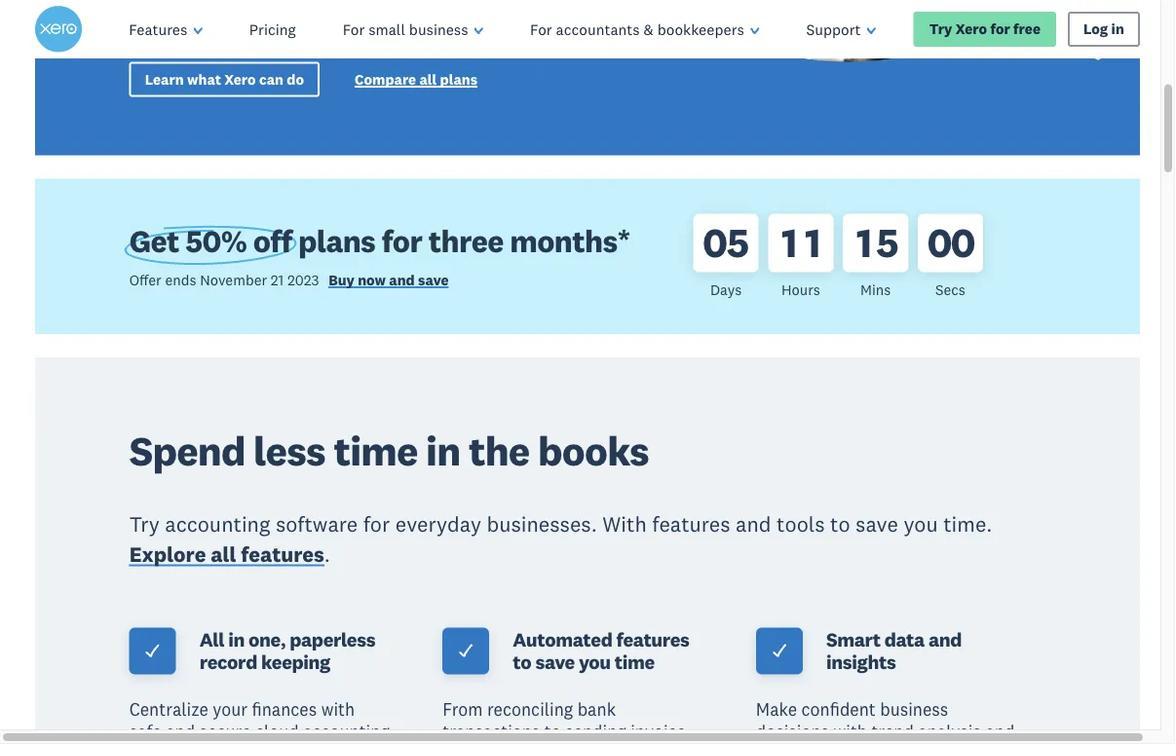 Task type: locate. For each thing, give the bounding box(es) containing it.
log in link
[[1068, 12, 1140, 47]]

in right "all"
[[228, 628, 245, 652]]

0 vertical spatial business
[[409, 19, 468, 38]]

you inside automated features to save you time
[[579, 651, 611, 675]]

plans
[[440, 70, 478, 88], [298, 222, 375, 261]]

xero left 'can'
[[224, 70, 256, 88]]

sending
[[565, 722, 626, 743]]

2 vertical spatial to
[[545, 722, 561, 743]]

0 horizontal spatial plans
[[298, 222, 375, 261]]

xero down "reconciling"
[[531, 744, 566, 744]]

time up bank
[[615, 651, 655, 675]]

you
[[904, 511, 938, 538], [579, 651, 611, 675]]

0 horizontal spatial try
[[129, 511, 160, 538]]

try xero for free link
[[914, 12, 1056, 47]]

free
[[1013, 20, 1041, 38]]

1 horizontal spatial time
[[615, 651, 655, 675]]

2 horizontal spatial to
[[830, 511, 850, 538]]

in
[[1111, 20, 1124, 38], [426, 425, 460, 476], [228, 628, 245, 652]]

2 1 from the left
[[805, 217, 820, 268]]

for
[[990, 20, 1010, 38], [382, 222, 422, 261], [363, 511, 390, 538], [621, 744, 643, 744]]

1 horizontal spatial with
[[834, 722, 867, 743]]

1 horizontal spatial to
[[545, 722, 561, 743]]

for left the accountants
[[530, 19, 552, 38]]

save right tools
[[856, 511, 898, 538]]

accounting up explore all features link
[[165, 511, 270, 538]]

all right explore at left bottom
[[211, 541, 236, 568]]

days
[[710, 281, 742, 299]]

1 horizontal spatial 5
[[876, 217, 898, 268]]

and up reporting.
[[986, 722, 1015, 743]]

for
[[343, 19, 365, 38], [530, 19, 552, 38]]

for left small
[[343, 19, 365, 38]]

2 vertical spatial xero
[[531, 744, 566, 744]]

to inside try accounting software for everyday businesses. with features and tools to save you time. explore all features .
[[830, 511, 850, 538]]

0 vertical spatial features
[[652, 511, 730, 538]]

1 0 from the left
[[703, 217, 727, 268]]

0 horizontal spatial accounting
[[165, 511, 270, 538]]

features right with on the right bottom
[[652, 511, 730, 538]]

1 vertical spatial accounting
[[303, 722, 390, 743]]

try for try accounting software for everyday businesses. with features and tools to save you time. explore all features .
[[129, 511, 160, 538]]

0 horizontal spatial all
[[211, 541, 236, 568]]

0 horizontal spatial business
[[409, 19, 468, 38]]

1 vertical spatial to
[[513, 651, 531, 675]]

3 1 from the left
[[856, 217, 871, 268]]

with right finances
[[321, 699, 355, 720]]

plans up buy
[[298, 222, 375, 261]]

1 horizontal spatial you
[[904, 511, 938, 538]]

0 horizontal spatial save
[[418, 271, 449, 289]]

compare all plans link
[[355, 70, 478, 92]]

1 horizontal spatial all
[[419, 70, 437, 88]]

time
[[334, 425, 418, 476], [615, 651, 655, 675]]

for for for small business
[[343, 19, 365, 38]]

hours
[[781, 281, 820, 299]]

0 horizontal spatial in
[[228, 628, 245, 652]]

0 vertical spatial to
[[830, 511, 850, 538]]

1 5
[[856, 217, 898, 268]]

plans down the for small business dropdown button
[[440, 70, 478, 88]]

0 vertical spatial all
[[419, 70, 437, 88]]

0 horizontal spatial tick image
[[144, 643, 161, 660]]

with
[[321, 699, 355, 720], [834, 722, 867, 743]]

for accountants & bookkeepers
[[530, 19, 744, 38]]

1 horizontal spatial business
[[880, 699, 948, 720]]

reminders,
[[443, 744, 526, 744]]

2 tick image from the left
[[457, 643, 475, 660]]

3 0 from the left
[[950, 217, 975, 268]]

tick image
[[144, 643, 161, 660], [457, 643, 475, 660]]

1 vertical spatial time
[[615, 651, 655, 675]]

0 vertical spatial accounting
[[165, 511, 270, 538]]

0 horizontal spatial time
[[334, 425, 418, 476]]

0 horizontal spatial with
[[321, 699, 355, 720]]

spend
[[129, 425, 245, 476]]

1 1 from the left
[[782, 217, 797, 268]]

and inside try accounting software for everyday businesses. with features and tools to save you time. explore all features .
[[736, 511, 771, 538]]

all right compare
[[419, 70, 437, 88]]

centralize your finances with safe and secure cloud accounting software.
[[129, 699, 390, 744]]

insights
[[826, 651, 896, 675]]

2 horizontal spatial save
[[856, 511, 898, 538]]

from reconciling bank transactions to sending invoice reminders, xero works for you.
[[443, 699, 686, 744]]

2 horizontal spatial xero
[[956, 20, 987, 38]]

0 vertical spatial time
[[334, 425, 418, 476]]

5 up days
[[727, 217, 749, 268]]

data
[[884, 628, 925, 652]]

for down invoice
[[621, 744, 643, 744]]

1 vertical spatial in
[[426, 425, 460, 476]]

to right tools
[[830, 511, 850, 538]]

1 horizontal spatial for
[[530, 19, 552, 38]]

2 for from the left
[[530, 19, 552, 38]]

1 horizontal spatial xero
[[531, 744, 566, 744]]

try accounting software for everyday businesses. with features and tools to save you time. explore all features .
[[129, 511, 992, 568]]

1 horizontal spatial accounting
[[303, 722, 390, 743]]

05 days, 11 hours, 15 minutes and 00 seconds timer
[[693, 202, 1046, 311]]

1 vertical spatial save
[[856, 511, 898, 538]]

1 vertical spatial try
[[129, 511, 160, 538]]

0 vertical spatial try
[[929, 20, 952, 38]]

0 horizontal spatial to
[[513, 651, 531, 675]]

for small business button
[[319, 0, 507, 58]]

all
[[200, 628, 224, 652]]

0 horizontal spatial 1
[[782, 217, 797, 268]]

explore
[[129, 541, 206, 568]]

can
[[259, 70, 284, 88]]

1 tick image from the left
[[144, 643, 161, 660]]

paperless
[[290, 628, 375, 652]]

5 up mins
[[876, 217, 898, 268]]

accounting inside try accounting software for everyday businesses. with features and tools to save you time. explore all features .
[[165, 511, 270, 538]]

pricing
[[249, 19, 296, 38]]

for up 'buy now and save' link
[[382, 222, 422, 261]]

and left tools
[[736, 511, 771, 538]]

try inside try accounting software for everyday businesses. with features and tools to save you time. explore all features .
[[129, 511, 160, 538]]

in inside all in one, paperless record keeping
[[228, 628, 245, 652]]

1 horizontal spatial save
[[535, 651, 575, 675]]

0 0
[[927, 217, 975, 268]]

xero left free
[[956, 20, 987, 38]]

tick image for all
[[144, 643, 161, 660]]

xero
[[956, 20, 987, 38], [224, 70, 256, 88], [531, 744, 566, 744]]

features down software
[[241, 541, 324, 568]]

features
[[652, 511, 730, 538], [241, 541, 324, 568], [616, 628, 689, 652]]

1 vertical spatial all
[[211, 541, 236, 568]]

business up trend
[[880, 699, 948, 720]]

2 5 from the left
[[876, 217, 898, 268]]

time right less
[[334, 425, 418, 476]]

5 for 0 5
[[727, 217, 749, 268]]

november
[[200, 271, 267, 289]]

1 vertical spatial features
[[241, 541, 324, 568]]

tick image for automated
[[457, 643, 475, 660]]

1 vertical spatial with
[[834, 722, 867, 743]]

try up explore at left bottom
[[129, 511, 160, 538]]

customizable
[[817, 744, 922, 744]]

1 horizontal spatial try
[[929, 20, 952, 38]]

save down plans for three months*
[[418, 271, 449, 289]]

try left free
[[929, 20, 952, 38]]

a xero user decorating a cake with blue icing. social proof badges surrounding the circular image. image
[[599, 0, 1140, 155]]

business inside make confident business decisions with trend analysis and simple, customizable reporting.
[[880, 699, 948, 720]]

transactions
[[443, 722, 540, 743]]

1 for 1 1
[[782, 217, 797, 268]]

business right small
[[409, 19, 468, 38]]

&
[[644, 19, 654, 38]]

in right log
[[1111, 20, 1124, 38]]

support
[[806, 19, 861, 38]]

1 5 from the left
[[727, 217, 749, 268]]

2 0 from the left
[[927, 217, 952, 268]]

2 horizontal spatial in
[[1111, 20, 1124, 38]]

and
[[389, 271, 415, 289], [736, 511, 771, 538], [929, 628, 962, 652], [166, 722, 195, 743], [986, 722, 1015, 743]]

secs
[[935, 281, 966, 299]]

tick image up from
[[457, 643, 475, 660]]

accounting down finances
[[303, 722, 390, 743]]

what
[[187, 70, 221, 88]]

2 vertical spatial in
[[228, 628, 245, 652]]

0
[[703, 217, 727, 268], [927, 217, 952, 268], [950, 217, 975, 268]]

confident
[[801, 699, 876, 720]]

1 horizontal spatial 1
[[805, 217, 820, 268]]

0 horizontal spatial 5
[[727, 217, 749, 268]]

and right data
[[929, 628, 962, 652]]

business
[[409, 19, 468, 38], [880, 699, 948, 720]]

try for try xero for free
[[929, 20, 952, 38]]

1 1
[[782, 217, 820, 268]]

1 for from the left
[[343, 19, 365, 38]]

for right software
[[363, 511, 390, 538]]

1
[[782, 217, 797, 268], [805, 217, 820, 268], [856, 217, 871, 268]]

0 vertical spatial in
[[1111, 20, 1124, 38]]

2 vertical spatial features
[[616, 628, 689, 652]]

try
[[929, 20, 952, 38], [129, 511, 160, 538]]

0 horizontal spatial for
[[343, 19, 365, 38]]

you left 'time.'
[[904, 511, 938, 538]]

save
[[418, 271, 449, 289], [856, 511, 898, 538], [535, 651, 575, 675]]

21
[[271, 271, 284, 289]]

2 horizontal spatial 1
[[856, 217, 871, 268]]

business inside dropdown button
[[409, 19, 468, 38]]

1 vertical spatial you
[[579, 651, 611, 675]]

features right automated
[[616, 628, 689, 652]]

to down "reconciling"
[[545, 722, 561, 743]]

5
[[727, 217, 749, 268], [876, 217, 898, 268]]

and up software.
[[166, 722, 195, 743]]

mins
[[860, 281, 891, 299]]

for small business
[[343, 19, 468, 38]]

1 vertical spatial xero
[[224, 70, 256, 88]]

you inside try accounting software for everyday businesses. with features and tools to save you time. explore all features .
[[904, 511, 938, 538]]

0 vertical spatial plans
[[440, 70, 478, 88]]

2 vertical spatial save
[[535, 651, 575, 675]]

all
[[419, 70, 437, 88], [211, 541, 236, 568]]

accounting
[[165, 511, 270, 538], [303, 722, 390, 743]]

1 horizontal spatial tick image
[[457, 643, 475, 660]]

to inside automated features to save you time
[[513, 651, 531, 675]]

save up "reconciling"
[[535, 651, 575, 675]]

to up "reconciling"
[[513, 651, 531, 675]]

you up bank
[[579, 651, 611, 675]]

2023
[[287, 271, 319, 289]]

tick image up centralize
[[144, 643, 161, 660]]

in left the
[[426, 425, 460, 476]]

0 vertical spatial with
[[321, 699, 355, 720]]

1 horizontal spatial plans
[[440, 70, 478, 88]]

one,
[[249, 628, 286, 652]]

0 vertical spatial you
[[904, 511, 938, 538]]

1 for 1 5
[[856, 217, 871, 268]]

finances
[[252, 699, 317, 720]]

1 vertical spatial business
[[880, 699, 948, 720]]

0 horizontal spatial you
[[579, 651, 611, 675]]

do
[[287, 70, 304, 88]]

with up the customizable in the bottom right of the page
[[834, 722, 867, 743]]



Task type: describe. For each thing, give the bounding box(es) containing it.
50%
[[185, 222, 247, 261]]

log
[[1083, 20, 1108, 38]]

for left free
[[990, 20, 1010, 38]]

1 vertical spatial plans
[[298, 222, 375, 261]]

your
[[213, 699, 247, 720]]

1 horizontal spatial in
[[426, 425, 460, 476]]

to inside from reconciling bank transactions to sending invoice reminders, xero works for you.
[[545, 722, 561, 743]]

offer ends november 21 2023 buy now and save
[[129, 271, 449, 289]]

with inside make confident business decisions with trend analysis and simple, customizable reporting.
[[834, 722, 867, 743]]

for for for accountants & bookkeepers
[[530, 19, 552, 38]]

and inside centralize your finances with safe and secure cloud accounting software.
[[166, 722, 195, 743]]

automated features to save you time
[[513, 628, 689, 675]]

0 for 0
[[927, 217, 952, 268]]

time inside automated features to save you time
[[615, 651, 655, 675]]

bank
[[578, 699, 616, 720]]

reporting.
[[926, 744, 1003, 744]]

with
[[602, 511, 647, 538]]

everyday
[[395, 511, 481, 538]]

get
[[129, 222, 179, 261]]

reconciling
[[487, 699, 573, 720]]

automated
[[513, 628, 612, 652]]

make
[[756, 699, 797, 720]]

invoice
[[631, 722, 686, 743]]

xero inside from reconciling bank transactions to sending invoice reminders, xero works for you.
[[531, 744, 566, 744]]

now
[[358, 271, 386, 289]]

decisions
[[756, 722, 829, 743]]

centralize
[[129, 699, 208, 720]]

0 horizontal spatial xero
[[224, 70, 256, 88]]

small
[[368, 19, 405, 38]]

.
[[324, 541, 330, 568]]

make confident business decisions with trend analysis and simple, customizable reporting.
[[756, 699, 1015, 744]]

and inside smart data and insights
[[929, 628, 962, 652]]

software.
[[129, 744, 202, 744]]

software
[[276, 511, 358, 538]]

off
[[253, 222, 292, 261]]

0 for 5
[[703, 217, 727, 268]]

safe
[[129, 722, 161, 743]]

buy now and save link
[[329, 271, 449, 293]]

learn what xero can do link
[[129, 62, 320, 97]]

time.
[[943, 511, 992, 538]]

accountants
[[556, 19, 640, 38]]

try xero for free
[[929, 20, 1041, 38]]

0 vertical spatial xero
[[956, 20, 987, 38]]

save inside try accounting software for everyday businesses. with features and tools to save you time. explore all features .
[[856, 511, 898, 538]]

ends
[[165, 271, 196, 289]]

secure
[[199, 722, 251, 743]]

works
[[571, 744, 617, 744]]

learn
[[145, 70, 184, 88]]

save inside automated features to save you time
[[535, 651, 575, 675]]

smart
[[826, 628, 880, 652]]

three
[[429, 222, 504, 261]]

log in
[[1083, 20, 1124, 38]]

with inside centralize your finances with safe and secure cloud accounting software.
[[321, 699, 355, 720]]

you.
[[648, 744, 681, 744]]

keeping
[[261, 651, 330, 675]]

explore all features link
[[129, 541, 324, 572]]

tools
[[777, 511, 825, 538]]

compare all plans
[[355, 70, 478, 88]]

compare
[[355, 70, 416, 88]]

0 vertical spatial save
[[418, 271, 449, 289]]

accounting inside centralize your finances with safe and secure cloud accounting software.
[[303, 722, 390, 743]]

features button
[[105, 0, 226, 58]]

support button
[[783, 0, 899, 58]]

for inside from reconciling bank transactions to sending invoice reminders, xero works for you.
[[621, 744, 643, 744]]

business for confident
[[880, 699, 948, 720]]

and right now
[[389, 271, 415, 289]]

get 50% off
[[129, 222, 292, 261]]

all in one, paperless record keeping
[[200, 628, 375, 675]]

months*
[[510, 222, 630, 261]]

all inside try accounting software for everyday businesses. with features and tools to save you time. explore all features .
[[211, 541, 236, 568]]

for inside try accounting software for everyday businesses. with features and tools to save you time. explore all features .
[[363, 511, 390, 538]]

xero homepage image
[[35, 6, 82, 53]]

for accountants & bookkeepers button
[[507, 0, 783, 58]]

buy
[[329, 271, 355, 289]]

5 for 1 5
[[876, 217, 898, 268]]

features
[[129, 19, 187, 38]]

in for all in one, paperless record keeping
[[228, 628, 245, 652]]

offer
[[129, 271, 161, 289]]

simple,
[[756, 744, 813, 744]]

smart data and insights
[[826, 628, 962, 675]]

and inside make confident business decisions with trend analysis and simple, customizable reporting.
[[986, 722, 1015, 743]]

trend
[[872, 722, 914, 743]]

in for log in
[[1111, 20, 1124, 38]]

record
[[200, 651, 257, 675]]

cloud
[[255, 722, 299, 743]]

tick image
[[771, 643, 788, 660]]

business for small
[[409, 19, 468, 38]]

the
[[469, 425, 529, 476]]

learn what xero can do
[[145, 70, 304, 88]]

less
[[254, 425, 325, 476]]

bookkeepers
[[657, 19, 744, 38]]

features inside automated features to save you time
[[616, 628, 689, 652]]

spend less time in the books
[[129, 425, 649, 476]]

pricing link
[[226, 0, 319, 58]]

analysis
[[918, 722, 981, 743]]

from
[[443, 699, 483, 720]]

books
[[538, 425, 649, 476]]

0 5
[[703, 217, 749, 268]]

businesses.
[[487, 511, 597, 538]]



Task type: vqa. For each thing, say whether or not it's contained in the screenshot.
BOOKKEEPERS
yes



